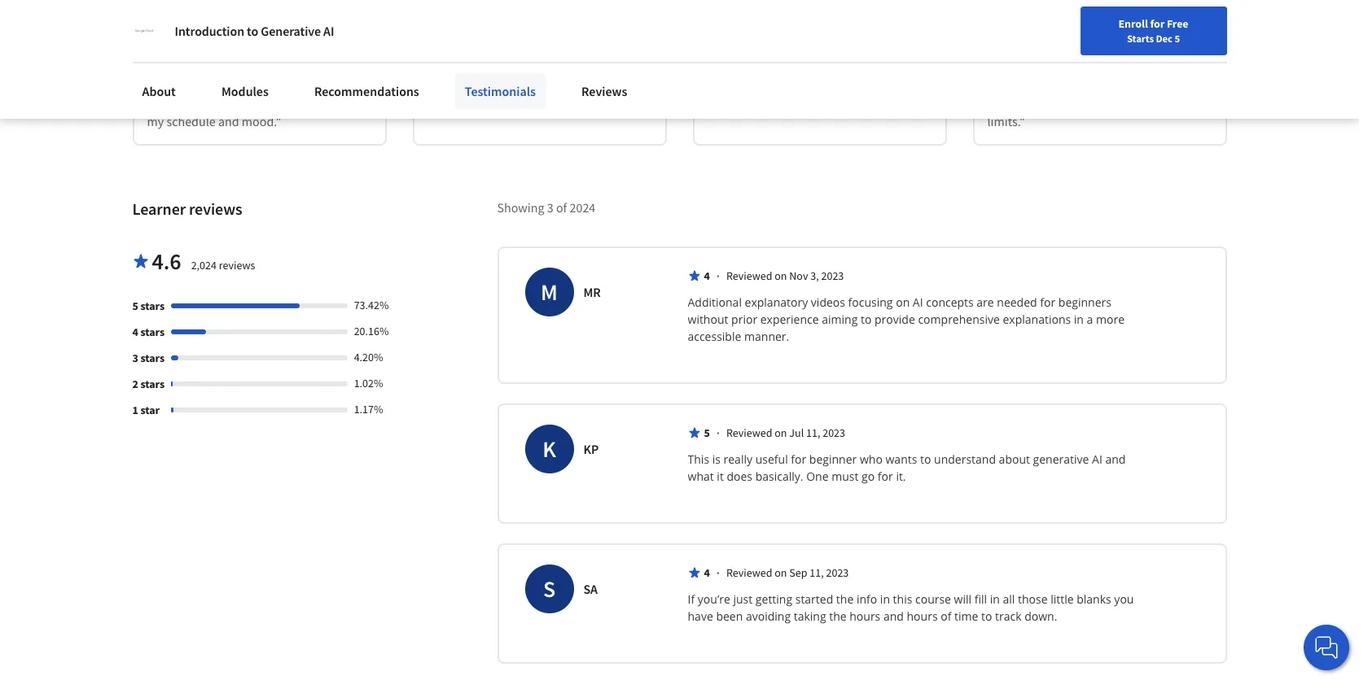 Task type: locate. For each thing, give the bounding box(es) containing it.
coursera inside the "learning isn't just about being better at your job: it's so much more than that. coursera allows me to learn without limits."
[[987, 94, 1036, 110]]

an up whenever
[[293, 74, 307, 91]]

4 up additional at the top of page
[[704, 269, 710, 284]]

1 vertical spatial is
[[712, 452, 721, 468]]

prior
[[731, 312, 757, 328]]

2 vertical spatial of
[[941, 609, 952, 625]]

rhythm
[[199, 74, 239, 91]]

0 horizontal spatial is
[[712, 452, 721, 468]]

university
[[707, 74, 761, 91]]

learn down than
[[1110, 94, 1138, 110]]

the right applied
[[526, 55, 544, 71]]

0 vertical spatial is
[[889, 74, 898, 91]]

1 vertical spatial 11,
[[810, 566, 824, 581]]

1 vertical spatial coursera
[[987, 94, 1036, 110]]

1 horizontal spatial been
[[716, 609, 743, 625]]

hours down course
[[907, 609, 938, 625]]

stars up 4 stars
[[140, 299, 165, 314]]

1 horizontal spatial without
[[1141, 94, 1183, 110]]

just up much
[[1069, 55, 1089, 71]]

enroll for free starts dec 5
[[1119, 16, 1189, 45]]

reviews
[[581, 83, 627, 99]]

4
[[704, 269, 710, 284], [132, 325, 138, 340], [704, 566, 710, 581]]

1 vertical spatial concepts
[[926, 295, 974, 311]]

coursera up limits."
[[987, 94, 1036, 110]]

for inside the enroll for free starts dec 5
[[1150, 16, 1165, 31]]

courses inside the "when i need courses on topics that my university doesn't offer, coursera is one of the best places to go."
[[782, 55, 824, 71]]

for up dec
[[1150, 16, 1165, 31]]

to inside the "when i need courses on topics that my university doesn't offer, coursera is one of the best places to go."
[[805, 94, 816, 110]]

an left exciting
[[584, 74, 597, 91]]

new
[[427, 94, 450, 110]]

been down you're
[[716, 609, 743, 625]]

2 horizontal spatial i
[[746, 55, 750, 71]]

showing
[[497, 200, 545, 216]]

1 vertical spatial 2023
[[823, 426, 845, 441]]

pace
[[147, 74, 173, 91]]

k
[[543, 435, 556, 464]]

comprehensive
[[918, 312, 1000, 328]]

coursera down topics
[[838, 74, 886, 91]]

1 horizontal spatial an
[[584, 74, 597, 91]]

explanatory
[[745, 295, 808, 311]]

at down 2018
[[295, 55, 306, 71]]

0 vertical spatial without
[[1141, 94, 1183, 110]]

i left need
[[746, 55, 750, 71]]

2 reviewed from the top
[[726, 426, 772, 441]]

2 vertical spatial 5
[[704, 426, 710, 441]]

and down this
[[884, 609, 904, 625]]

to down fill
[[981, 609, 992, 625]]

this
[[688, 452, 709, 468]]

about left generative
[[999, 452, 1030, 468]]

"i directly applied the concepts and skills i learned from my courses to an exciting new project at work."
[[427, 55, 649, 110]]

i left can
[[212, 94, 216, 110]]

just
[[1069, 55, 1089, 71], [733, 592, 753, 608]]

0 horizontal spatial without
[[688, 312, 728, 328]]

on left nov
[[775, 269, 787, 284]]

in left this
[[880, 592, 890, 608]]

ai right 2018
[[323, 23, 334, 39]]

to right wants on the bottom of page
[[920, 452, 931, 468]]

0 vertical spatial been
[[263, 74, 290, 91]]

concepts inside "additional explanatory videos focusing on ai concepts are needed for beginners without prior experience aiming to provide comprehensive explanations in a more accessible manner."
[[926, 295, 974, 311]]

it's
[[1038, 74, 1054, 91]]

on left 'jul'
[[775, 426, 787, 441]]

more right a
[[1096, 312, 1125, 328]]

1 vertical spatial learner
[[132, 199, 186, 219]]

it left does
[[717, 469, 724, 485]]

1 horizontal spatial is
[[889, 74, 898, 91]]

in left the all
[[990, 592, 1000, 608]]

and inside this is really useful for beginner who wants to understand about generative ai and what it does basically. one must go for it.
[[1105, 452, 1126, 468]]

for up explanations
[[1040, 295, 1056, 311]]

3 stars
[[132, 351, 165, 366]]

amazing
[[309, 74, 356, 91]]

is left one on the right
[[889, 74, 898, 91]]

2 horizontal spatial at
[[1195, 55, 1206, 71]]

my up one on the right
[[904, 55, 921, 71]]

2
[[132, 377, 138, 392]]

1 vertical spatial i
[[427, 74, 431, 91]]

to right 'me'
[[1096, 94, 1108, 110]]

0 vertical spatial ai
[[323, 23, 334, 39]]

0 horizontal spatial about
[[999, 452, 1030, 468]]

info
[[857, 592, 877, 608]]

11,
[[806, 426, 820, 441], [810, 566, 824, 581]]

0 horizontal spatial 3
[[132, 351, 138, 366]]

3 stars from the top
[[140, 351, 165, 366]]

ai
[[323, 23, 334, 39], [913, 295, 923, 311], [1092, 452, 1103, 468]]

0 vertical spatial 11,
[[806, 426, 820, 441]]

0 vertical spatial reviews
[[189, 199, 242, 219]]

it left 'fits'
[[327, 94, 335, 110]]

is right this
[[712, 452, 721, 468]]

1 vertical spatial of
[[556, 200, 567, 216]]

in inside "additional explanatory videos focusing on ai concepts are needed for beginners without prior experience aiming to provide comprehensive explanations in a more accessible manner."
[[1074, 312, 1084, 328]]

1 horizontal spatial it
[[717, 469, 724, 485]]

go
[[862, 469, 875, 485]]

and
[[598, 55, 619, 71], [175, 74, 196, 91], [218, 113, 239, 130], [1105, 452, 1126, 468], [884, 609, 904, 625]]

None search field
[[232, 10, 623, 43]]

2023 up 'started'
[[826, 566, 849, 581]]

0 horizontal spatial of
[[556, 200, 567, 216]]

down.
[[1025, 609, 1057, 625]]

3 reviewed from the top
[[726, 566, 772, 581]]

to down focusing
[[861, 312, 872, 328]]

generative
[[1033, 452, 1089, 468]]

3 up 2
[[132, 351, 138, 366]]

0 horizontal spatial an
[[293, 74, 307, 91]]

3
[[547, 200, 554, 216], [132, 351, 138, 366]]

courses inside "i directly applied the concepts and skills i learned from my courses to an exciting new project at work."
[[525, 74, 567, 91]]

1
[[132, 403, 138, 418]]

1 vertical spatial more
[[1096, 312, 1125, 328]]

i
[[746, 55, 750, 71], [427, 74, 431, 91], [212, 94, 216, 110]]

in left a
[[1074, 312, 1084, 328]]

0 vertical spatial concepts
[[547, 55, 595, 71]]

5 up this
[[704, 426, 710, 441]]

skills
[[622, 55, 649, 71]]

been inside the "to be able to take courses at my own pace and rhythm has been an amazing experience. i can learn whenever it fits my schedule and mood."
[[263, 74, 290, 91]]

this is really useful for beginner who wants to understand about generative ai and what it does basically. one must go for it.
[[688, 452, 1129, 485]]

1 learn from the left
[[240, 94, 268, 110]]

more inside "additional explanatory videos focusing on ai concepts are needed for beginners without prior experience aiming to provide comprehensive explanations in a more accessible manner."
[[1096, 312, 1125, 328]]

understand
[[934, 452, 996, 468]]

testimonials link
[[455, 73, 546, 109]]

5 for 5
[[704, 426, 710, 441]]

on left sep
[[775, 566, 787, 581]]

i down the "i on the left top of page
[[427, 74, 431, 91]]

on for k
[[775, 426, 787, 441]]

the
[[526, 55, 544, 71], [721, 94, 739, 110], [836, 592, 854, 608], [829, 609, 847, 625]]

0 vertical spatial of
[[707, 94, 718, 110]]

the inside "i directly applied the concepts and skills i learned from my courses to an exciting new project at work."
[[526, 55, 544, 71]]

0 vertical spatial 2023
[[821, 269, 844, 284]]

1 horizontal spatial concepts
[[926, 295, 974, 311]]

stars for 4 stars
[[140, 325, 165, 340]]

stars down 5 stars
[[140, 325, 165, 340]]

courses up has
[[251, 55, 292, 71]]

reviewed up getting
[[726, 566, 772, 581]]

0 vertical spatial it
[[327, 94, 335, 110]]

11, right sep
[[810, 566, 824, 581]]

for up one
[[791, 452, 806, 468]]

2 horizontal spatial of
[[941, 609, 952, 625]]

0 horizontal spatial courses
[[251, 55, 292, 71]]

0 vertical spatial just
[[1069, 55, 1089, 71]]

hours down info
[[850, 609, 881, 625]]

2 vertical spatial ai
[[1092, 452, 1103, 468]]

learn inside the "to be able to take courses at my own pace and rhythm has been an amazing experience. i can learn whenever it fits my schedule and mood."
[[240, 94, 268, 110]]

1 vertical spatial 3
[[132, 351, 138, 366]]

if you're just getting started the info in this course will fill in all those little blanks you have been avoiding taking the hours and hours of time to track down.
[[688, 592, 1137, 625]]

it inside the "to be able to take courses at my own pace and rhythm has been an amazing experience. i can learn whenever it fits my schedule and mood."
[[327, 94, 335, 110]]

1 horizontal spatial learn
[[1110, 94, 1138, 110]]

1 horizontal spatial i
[[427, 74, 431, 91]]

taking
[[794, 609, 826, 625]]

i inside "i directly applied the concepts and skills i learned from my courses to an exciting new project at work."
[[427, 74, 431, 91]]

s
[[543, 575, 555, 605]]

1 horizontal spatial of
[[707, 94, 718, 110]]

1 vertical spatial ai
[[913, 295, 923, 311]]

0 horizontal spatial hours
[[850, 609, 881, 625]]

0 vertical spatial reviewed
[[726, 269, 772, 284]]

reviews right the 2,024
[[219, 258, 255, 273]]

if
[[688, 592, 695, 608]]

2 vertical spatial 4
[[704, 566, 710, 581]]

1 horizontal spatial courses
[[525, 74, 567, 91]]

m
[[541, 278, 558, 307]]

been right has
[[263, 74, 290, 91]]

0 vertical spatial 4
[[704, 269, 710, 284]]

and right generative
[[1105, 452, 1126, 468]]

more left than
[[1105, 74, 1134, 91]]

on up offer,
[[827, 55, 841, 71]]

and up exciting
[[598, 55, 619, 71]]

of down university
[[707, 94, 718, 110]]

been
[[263, 74, 290, 91], [716, 609, 743, 625]]

of left 2024
[[556, 200, 567, 216]]

concepts up reviews link
[[547, 55, 595, 71]]

without up accessible
[[688, 312, 728, 328]]

1 vertical spatial without
[[688, 312, 728, 328]]

0 vertical spatial 5
[[1175, 32, 1180, 45]]

enroll
[[1119, 16, 1148, 31]]

1 reviewed from the top
[[726, 269, 772, 284]]

3 right "showing"
[[547, 200, 554, 216]]

1 horizontal spatial 5
[[704, 426, 710, 441]]

mood."
[[242, 113, 281, 130]]

4 up you're
[[704, 566, 710, 581]]

2023 up beginner
[[823, 426, 845, 441]]

2 vertical spatial 2023
[[826, 566, 849, 581]]

learned
[[433, 74, 475, 91]]

just inside the "learning isn't just about being better at your job: it's so much more than that. coursera allows me to learn without limits."
[[1069, 55, 1089, 71]]

1 horizontal spatial coursera
[[987, 94, 1036, 110]]

1 vertical spatial reviews
[[219, 258, 255, 273]]

testimonials
[[465, 83, 536, 99]]

little
[[1051, 592, 1074, 608]]

courses up work." in the left of the page
[[525, 74, 567, 91]]

4.20%
[[354, 350, 383, 365]]

1 an from the left
[[293, 74, 307, 91]]

0 vertical spatial more
[[1105, 74, 1134, 91]]

0 horizontal spatial concepts
[[547, 55, 595, 71]]

0 horizontal spatial coursera
[[838, 74, 886, 91]]

star
[[140, 403, 160, 418]]

"when i need courses on topics that my university doesn't offer, coursera is one of the best places to go."
[[707, 55, 921, 110]]

0 vertical spatial learner
[[212, 22, 254, 39]]

2 horizontal spatial in
[[1074, 312, 1084, 328]]

2 horizontal spatial courses
[[782, 55, 824, 71]]

reviewed up explanatory
[[726, 269, 772, 284]]

without down than
[[1141, 94, 1183, 110]]

0 vertical spatial about
[[1092, 55, 1124, 71]]

0 horizontal spatial just
[[733, 592, 753, 608]]

modules link
[[212, 73, 278, 109]]

additional
[[688, 295, 742, 311]]

show notifications image
[[1139, 20, 1159, 40]]

reviews up 2,024 reviews
[[189, 199, 242, 219]]

project
[[453, 94, 491, 110]]

2023 for k
[[823, 426, 845, 441]]

2 learn from the left
[[1110, 94, 1138, 110]]

1 vertical spatial it
[[717, 469, 724, 485]]

at inside the "learning isn't just about being better at your job: it's so much more than that. coursera allows me to learn without limits."
[[1195, 55, 1206, 71]]

it
[[327, 94, 335, 110], [717, 469, 724, 485]]

learn down has
[[240, 94, 268, 110]]

ai up provide
[[913, 295, 923, 311]]

to inside "i directly applied the concepts and skills i learned from my courses to an exciting new project at work."
[[570, 74, 581, 91]]

english button
[[1017, 0, 1116, 53]]

better
[[1160, 55, 1193, 71]]

i inside the "when i need courses on topics that my university doesn't offer, coursera is one of the best places to go."
[[746, 55, 750, 71]]

to
[[247, 23, 258, 39], [211, 55, 222, 71], [570, 74, 581, 91], [805, 94, 816, 110], [1096, 94, 1108, 110], [861, 312, 872, 328], [920, 452, 931, 468], [981, 609, 992, 625]]

0 vertical spatial i
[[746, 55, 750, 71]]

0 horizontal spatial learner
[[132, 199, 186, 219]]

stars for 5 stars
[[140, 299, 165, 314]]

1.02%
[[354, 377, 383, 391]]

2 an from the left
[[584, 74, 597, 91]]

0 horizontal spatial at
[[295, 55, 306, 71]]

4 stars from the top
[[140, 377, 165, 392]]

0 horizontal spatial 5
[[132, 299, 138, 314]]

1 horizontal spatial learner
[[212, 22, 254, 39]]

1 vertical spatial about
[[999, 452, 1030, 468]]

1 vertical spatial been
[[716, 609, 743, 625]]

applied
[[482, 55, 523, 71]]

1 hours from the left
[[850, 609, 881, 625]]

1 horizontal spatial just
[[1069, 55, 1089, 71]]

1 vertical spatial reviewed
[[726, 426, 772, 441]]

2,024
[[191, 258, 217, 273]]

0 horizontal spatial it
[[327, 94, 335, 110]]

2 stars from the top
[[140, 325, 165, 340]]

so
[[1057, 74, 1069, 91]]

20.16%
[[354, 324, 389, 339]]

my left own
[[308, 55, 325, 71]]

able
[[185, 55, 208, 71]]

stars
[[140, 299, 165, 314], [140, 325, 165, 340], [140, 351, 165, 366], [140, 377, 165, 392]]

stars down 4 stars
[[140, 351, 165, 366]]

0 horizontal spatial ai
[[323, 23, 334, 39]]

my up work." in the left of the page
[[506, 74, 523, 91]]

5 right dec
[[1175, 32, 1180, 45]]

just right you're
[[733, 592, 753, 608]]

1 horizontal spatial ai
[[913, 295, 923, 311]]

1 vertical spatial 5
[[132, 299, 138, 314]]

1.17%
[[354, 403, 383, 417]]

11, right 'jul'
[[806, 426, 820, 441]]

it inside this is really useful for beginner who wants to understand about generative ai and what it does basically. one must go for it.
[[717, 469, 724, 485]]

learn inside the "learning isn't just about being better at your job: it's so much more than that. coursera allows me to learn without limits."
[[1110, 94, 1138, 110]]

reviewed for s
[[726, 566, 772, 581]]

courses up offer,
[[782, 55, 824, 71]]

2 horizontal spatial 5
[[1175, 32, 1180, 45]]

offer,
[[807, 74, 835, 91]]

1 vertical spatial 4
[[132, 325, 138, 340]]

all
[[1003, 592, 1015, 608]]

2 horizontal spatial ai
[[1092, 452, 1103, 468]]

reviewed
[[726, 269, 772, 284], [726, 426, 772, 441], [726, 566, 772, 581]]

2023
[[821, 269, 844, 284], [823, 426, 845, 441], [826, 566, 849, 581]]

about inside the "learning isn't just about being better at your job: it's so much more than that. coursera allows me to learn without limits."
[[1092, 55, 1124, 71]]

be
[[168, 55, 182, 71]]

concepts up comprehensive
[[926, 295, 974, 311]]

at right the better
[[1195, 55, 1206, 71]]

to inside the "learning isn't just about being better at your job: it's so much more than that. coursera allows me to learn without limits."
[[1096, 94, 1108, 110]]

5 up 4 stars
[[132, 299, 138, 314]]

without
[[1141, 94, 1183, 110], [688, 312, 728, 328]]

1 horizontal spatial about
[[1092, 55, 1124, 71]]

0 horizontal spatial been
[[263, 74, 290, 91]]

have
[[688, 609, 713, 625]]

about up much
[[1092, 55, 1124, 71]]

2023 right 3,
[[821, 269, 844, 284]]

more inside the "learning isn't just about being better at your job: it's so much more than that. coursera allows me to learn without limits."
[[1105, 74, 1134, 91]]

2 vertical spatial i
[[212, 94, 216, 110]]

jul
[[789, 426, 804, 441]]

reviewed up "really"
[[726, 426, 772, 441]]

on inside "additional explanatory videos focusing on ai concepts are needed for beginners without prior experience aiming to provide comprehensive explanations in a more accessible manner."
[[896, 295, 910, 311]]

need
[[752, 55, 780, 71]]

2 vertical spatial reviewed
[[726, 566, 772, 581]]

the down university
[[721, 94, 739, 110]]

to left go."
[[805, 94, 816, 110]]

learner for learner since 2018
[[212, 22, 254, 39]]

stars for 3 stars
[[140, 351, 165, 366]]

11, for k
[[806, 426, 820, 441]]

1 horizontal spatial hours
[[907, 609, 938, 625]]

to left reviews at the top of the page
[[570, 74, 581, 91]]

at inside the "to be able to take courses at my own pace and rhythm has been an amazing experience. i can learn whenever it fits my schedule and mood."
[[295, 55, 306, 71]]

ai right generative
[[1092, 452, 1103, 468]]

being
[[1127, 55, 1157, 71]]

1 horizontal spatial at
[[494, 94, 505, 110]]

an inside "i directly applied the concepts and skills i learned from my courses to an exciting new project at work."
[[584, 74, 597, 91]]

stars right 2
[[140, 377, 165, 392]]

limits."
[[987, 113, 1025, 130]]

0 horizontal spatial i
[[212, 94, 216, 110]]

is inside the "when i need courses on topics that my university doesn't offer, coursera is one of the best places to go."
[[889, 74, 898, 91]]

learner up take
[[212, 22, 254, 39]]

starts
[[1127, 32, 1154, 45]]

to inside the "to be able to take courses at my own pace and rhythm has been an amazing experience. i can learn whenever it fits my schedule and mood."
[[211, 55, 222, 71]]

of left time
[[941, 609, 952, 625]]

to up rhythm
[[211, 55, 222, 71]]

just inside if you're just getting started the info in this course will fill in all those little blanks you have been avoiding taking the hours and hours of time to track down.
[[733, 592, 753, 608]]

1 stars from the top
[[140, 299, 165, 314]]

2 stars
[[132, 377, 165, 392]]

1 vertical spatial just
[[733, 592, 753, 608]]

0 vertical spatial coursera
[[838, 74, 886, 91]]

2 hours from the left
[[907, 609, 938, 625]]

at down from
[[494, 94, 505, 110]]

2023 for s
[[826, 566, 849, 581]]

is inside this is really useful for beginner who wants to understand about generative ai and what it does basically. one must go for it.
[[712, 452, 721, 468]]

on up provide
[[896, 295, 910, 311]]

learner up 4.6
[[132, 199, 186, 219]]

0 horizontal spatial learn
[[240, 94, 268, 110]]

courses
[[251, 55, 292, 71], [782, 55, 824, 71], [525, 74, 567, 91]]

1 horizontal spatial 3
[[547, 200, 554, 216]]

4 for m
[[704, 269, 710, 284]]

who
[[860, 452, 883, 468]]

4 down 5 stars
[[132, 325, 138, 340]]



Task type: describe. For each thing, give the bounding box(es) containing it.
courses inside the "to be able to take courses at my own pace and rhythm has been an amazing experience. i can learn whenever it fits my schedule and mood."
[[251, 55, 292, 71]]

2018
[[287, 22, 313, 39]]

3,
[[810, 269, 819, 284]]

on for m
[[775, 269, 787, 284]]

that
[[879, 55, 901, 71]]

focusing
[[848, 295, 893, 311]]

4 for s
[[704, 566, 710, 581]]

5 for 5 stars
[[132, 299, 138, 314]]

73.42%
[[354, 298, 389, 313]]

google cloud image
[[132, 20, 155, 42]]

beginners
[[1059, 295, 1112, 311]]

an inside the "to be able to take courses at my own pace and rhythm has been an amazing experience. i can learn whenever it fits my schedule and mood."
[[293, 74, 307, 91]]

1 horizontal spatial in
[[990, 592, 1000, 608]]

time
[[954, 609, 978, 625]]

reviewed on jul 11, 2023
[[726, 426, 845, 441]]

at inside "i directly applied the concepts and skills i learned from my courses to an exciting new project at work."
[[494, 94, 505, 110]]

and inside "i directly applied the concepts and skills i learned from my courses to an exciting new project at work."
[[598, 55, 619, 71]]

0 horizontal spatial in
[[880, 592, 890, 608]]

been inside if you're just getting started the info in this course will fill in all those little blanks you have been avoiding taking the hours and hours of time to track down.
[[716, 609, 743, 625]]

a
[[1087, 312, 1093, 328]]

whenever
[[271, 94, 324, 110]]

nov
[[789, 269, 808, 284]]

job:
[[1015, 74, 1035, 91]]

you
[[1114, 592, 1134, 608]]

on inside the "when i need courses on topics that my university doesn't offer, coursera is one of the best places to go."
[[827, 55, 841, 71]]

coursera inside the "when i need courses on topics that my university doesn't offer, coursera is one of the best places to go."
[[838, 74, 886, 91]]

dec
[[1156, 32, 1173, 45]]

5 inside the enroll for free starts dec 5
[[1175, 32, 1180, 45]]

ai inside this is really useful for beginner who wants to understand about generative ai and what it does basically. one must go for it.
[[1092, 452, 1103, 468]]

at for better
[[1195, 55, 1206, 71]]

generative
[[261, 23, 321, 39]]

just for about
[[1069, 55, 1089, 71]]

has
[[241, 74, 261, 91]]

own
[[328, 55, 351, 71]]

introduction
[[175, 23, 244, 39]]

concepts inside "i directly applied the concepts and skills i learned from my courses to an exciting new project at work."
[[547, 55, 595, 71]]

4 stars
[[132, 325, 165, 340]]

reviewed for m
[[726, 269, 772, 284]]

accessible
[[688, 329, 741, 345]]

experience
[[760, 312, 819, 328]]

introduction to generative ai
[[175, 23, 334, 39]]

places
[[767, 94, 802, 110]]

"to be able to take courses at my own pace and rhythm has been an amazing experience. i can learn whenever it fits my schedule and mood."
[[147, 55, 356, 130]]

of inside the "when i need courses on topics that my university doesn't offer, coursera is one of the best places to go."
[[707, 94, 718, 110]]

about link
[[132, 73, 186, 109]]

the right taking
[[829, 609, 847, 625]]

learn for has
[[240, 94, 268, 110]]

topics
[[843, 55, 876, 71]]

english
[[1047, 18, 1086, 35]]

recommendations
[[314, 83, 419, 99]]

"learning
[[987, 55, 1041, 71]]

this
[[893, 592, 912, 608]]

from
[[477, 74, 503, 91]]

chaitanya a.
[[1053, 12, 1121, 29]]

does
[[727, 469, 753, 485]]

aiming
[[822, 312, 858, 328]]

useful
[[755, 452, 788, 468]]

and up the "experience."
[[175, 74, 196, 91]]

reviews for learner reviews
[[189, 199, 242, 219]]

11, for s
[[810, 566, 824, 581]]

chat with us image
[[1314, 635, 1340, 661]]

one
[[900, 74, 921, 91]]

5 stars
[[132, 299, 165, 314]]

since
[[256, 22, 284, 39]]

me
[[1076, 94, 1094, 110]]

beginner
[[809, 452, 857, 468]]

to inside if you're just getting started the info in this course will fill in all those little blanks you have been avoiding taking the hours and hours of time to track down.
[[981, 609, 992, 625]]

fill
[[975, 592, 987, 608]]

fits
[[337, 94, 354, 110]]

must
[[832, 469, 859, 485]]

of inside if you're just getting started the info in this course will fill in all those little blanks you have been avoiding taking the hours and hours of time to track down.
[[941, 609, 952, 625]]

reviews link
[[572, 73, 637, 109]]

what
[[688, 469, 714, 485]]

needed
[[997, 295, 1037, 311]]

learn for more
[[1110, 94, 1138, 110]]

i inside the "to be able to take courses at my own pace and rhythm has been an amazing experience. i can learn whenever it fits my schedule and mood."
[[212, 94, 216, 110]]

learner since 2018
[[212, 22, 313, 39]]

will
[[954, 592, 972, 608]]

1 star
[[132, 403, 160, 418]]

for left it.
[[878, 469, 893, 485]]

4.6
[[152, 247, 181, 276]]

to inside "additional explanatory videos focusing on ai concepts are needed for beginners without prior experience aiming to provide comprehensive explanations in a more accessible manner."
[[861, 312, 872, 328]]

my inside "i directly applied the concepts and skills i learned from my courses to an exciting new project at work."
[[506, 74, 523, 91]]

work."
[[507, 94, 542, 110]]

to up take
[[247, 23, 258, 39]]

schedule
[[166, 113, 216, 130]]

wants
[[886, 452, 917, 468]]

my inside the "when i need courses on topics that my university doesn't offer, coursera is one of the best places to go."
[[904, 55, 921, 71]]

2024
[[570, 200, 596, 216]]

chaitanya
[[1053, 12, 1108, 29]]

to inside this is really useful for beginner who wants to understand about generative ai and what it does basically. one must go for it.
[[920, 452, 931, 468]]

just for getting
[[733, 592, 753, 608]]

basically.
[[755, 469, 803, 485]]

reviewed on nov 3, 2023
[[726, 269, 844, 284]]

those
[[1018, 592, 1048, 608]]

allows
[[1039, 94, 1074, 110]]

my down the "experience."
[[147, 113, 164, 130]]

without inside "additional explanatory videos focusing on ai concepts are needed for beginners without prior experience aiming to provide comprehensive explanations in a more accessible manner."
[[688, 312, 728, 328]]

manner.
[[744, 329, 789, 345]]

best
[[741, 94, 765, 110]]

"learning isn't just about being better at your job: it's so much more than that. coursera allows me to learn without limits."
[[987, 55, 1206, 130]]

can
[[218, 94, 238, 110]]

showing 3 of 2024
[[497, 200, 596, 216]]

2023 for m
[[821, 269, 844, 284]]

free
[[1167, 16, 1189, 31]]

the left info
[[836, 592, 854, 608]]

exciting
[[600, 74, 642, 91]]

stars for 2 stars
[[140, 377, 165, 392]]

explanations
[[1003, 312, 1071, 328]]

isn't
[[1043, 55, 1067, 71]]

that.
[[1165, 74, 1190, 91]]

provide
[[875, 312, 915, 328]]

ai inside "additional explanatory videos focusing on ai concepts are needed for beginners without prior experience aiming to provide comprehensive explanations in a more accessible manner."
[[913, 295, 923, 311]]

for inside "additional explanatory videos focusing on ai concepts are needed for beginners without prior experience aiming to provide comprehensive explanations in a more accessible manner."
[[1040, 295, 1056, 311]]

course
[[915, 592, 951, 608]]

additional explanatory videos focusing on ai concepts are needed for beginners without prior experience aiming to provide comprehensive explanations in a more accessible manner.
[[688, 295, 1128, 345]]

and inside if you're just getting started the info in this course will fill in all those little blanks you have been avoiding taking the hours and hours of time to track down.
[[884, 609, 904, 625]]

0 vertical spatial 3
[[547, 200, 554, 216]]

learner for learner reviews
[[132, 199, 186, 219]]

at for courses
[[295, 55, 306, 71]]

about inside this is really useful for beginner who wants to understand about generative ai and what it does basically. one must go for it.
[[999, 452, 1030, 468]]

recommendations link
[[304, 73, 429, 109]]

reviewed for k
[[726, 426, 772, 441]]

the inside the "when i need courses on topics that my university doesn't offer, coursera is one of the best places to go."
[[721, 94, 739, 110]]

reviews for 2,024 reviews
[[219, 258, 255, 273]]

without inside the "learning isn't just about being better at your job: it's so much more than that. coursera allows me to learn without limits."
[[1141, 94, 1183, 110]]

on for s
[[775, 566, 787, 581]]

and down can
[[218, 113, 239, 130]]

"to
[[147, 55, 166, 71]]



Task type: vqa. For each thing, say whether or not it's contained in the screenshot.
For Universities
no



